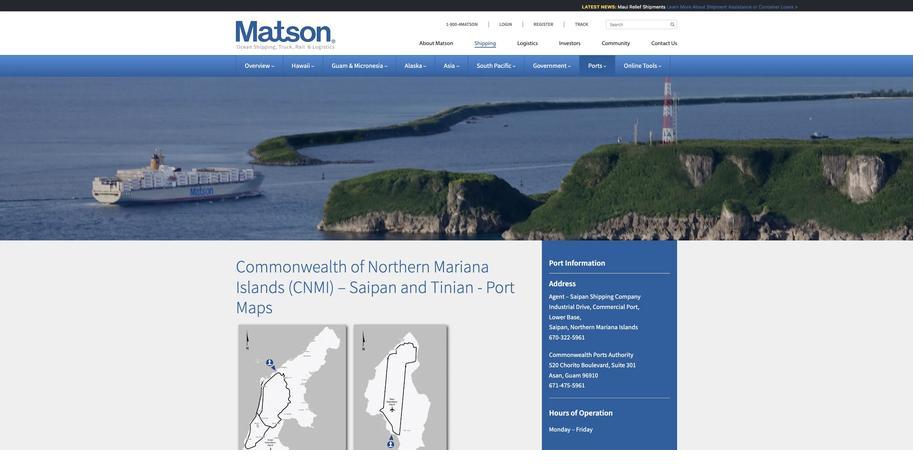 Task type: locate. For each thing, give the bounding box(es) containing it.
or
[[748, 4, 752, 10]]

about
[[687, 4, 700, 10], [419, 41, 434, 47]]

0 horizontal spatial islands
[[236, 277, 285, 298]]

0 vertical spatial of
[[351, 256, 364, 278]]

commonwealth inside commonwealth of northern mariana islands (cnmi) – saipan and tinian - port maps
[[236, 256, 347, 278]]

islands inside agent – saipan shipping company industrial drive, commercial port, lower base, saipan, northern mariana islands 670-322-5961
[[619, 324, 638, 332]]

news:
[[596, 4, 612, 10]]

guam & micronesia link
[[332, 62, 387, 70]]

0 horizontal spatial mariana
[[433, 256, 489, 278]]

0 vertical spatial port
[[549, 258, 563, 268]]

0 horizontal spatial of
[[351, 256, 364, 278]]

commonwealth of northern mariana islands (cnmi) – saipan and tinian - port maps
[[236, 256, 515, 319]]

investors link
[[549, 37, 591, 52]]

671-
[[549, 382, 561, 390]]

chorito
[[560, 361, 580, 370]]

shipment
[[702, 4, 722, 10]]

2 5961 from the top
[[572, 382, 585, 390]]

about left matson
[[419, 41, 434, 47]]

of
[[351, 256, 364, 278], [571, 409, 577, 418]]

suite
[[611, 361, 625, 370]]

322-
[[561, 334, 572, 342]]

shipping inside agent – saipan shipping company industrial drive, commercial port, lower base, saipan, northern mariana islands 670-322-5961
[[590, 293, 614, 301]]

loans
[[776, 4, 789, 10]]

0 vertical spatial northern
[[368, 256, 430, 278]]

1-
[[446, 21, 450, 27]]

– right agent
[[566, 293, 569, 301]]

1 vertical spatial shipping
[[590, 293, 614, 301]]

online
[[624, 62, 642, 70]]

shipping link
[[464, 37, 507, 52]]

commonwealth
[[236, 256, 347, 278], [549, 351, 592, 359]]

and
[[400, 277, 427, 298]]

shipping up commercial on the bottom right
[[590, 293, 614, 301]]

1 horizontal spatial shipping
[[590, 293, 614, 301]]

lower
[[549, 313, 565, 321]]

1 vertical spatial northern
[[570, 324, 595, 332]]

shipping
[[475, 41, 496, 47], [590, 293, 614, 301]]

0 vertical spatial mariana
[[433, 256, 489, 278]]

industrial
[[549, 303, 575, 311]]

ports
[[588, 62, 602, 70], [593, 351, 607, 359]]

tools
[[643, 62, 657, 70]]

drive,
[[576, 303, 591, 311]]

northern inside agent – saipan shipping company industrial drive, commercial port, lower base, saipan, northern mariana islands 670-322-5961
[[570, 324, 595, 332]]

of inside section
[[571, 409, 577, 418]]

0 horizontal spatial port
[[486, 277, 515, 298]]

relief
[[624, 4, 636, 10]]

commercial
[[593, 303, 625, 311]]

south pacific
[[477, 62, 511, 70]]

1 horizontal spatial saipan
[[570, 293, 589, 301]]

islands inside commonwealth of northern mariana islands (cnmi) – saipan and tinian - port maps
[[236, 277, 285, 298]]

5961 down base,
[[572, 334, 585, 342]]

online tools
[[624, 62, 657, 70]]

ports down community link
[[588, 62, 602, 70]]

1 horizontal spatial islands
[[619, 324, 638, 332]]

of for northern
[[351, 256, 364, 278]]

tinian
[[431, 277, 474, 298]]

1-800-4matson link
[[446, 21, 488, 27]]

0 vertical spatial guam
[[332, 62, 348, 70]]

1 horizontal spatial port
[[549, 258, 563, 268]]

1 vertical spatial port
[[486, 277, 515, 298]]

1 vertical spatial about
[[419, 41, 434, 47]]

– left friday
[[572, 426, 575, 434]]

register link
[[523, 21, 564, 27]]

hours
[[549, 409, 569, 418]]

-
[[477, 277, 482, 298]]

port information
[[549, 258, 605, 268]]

1 horizontal spatial guam
[[565, 372, 581, 380]]

0 horizontal spatial –
[[338, 277, 346, 298]]

0 vertical spatial commonwealth
[[236, 256, 347, 278]]

government
[[533, 62, 567, 70]]

1 vertical spatial ports
[[593, 351, 607, 359]]

us
[[671, 41, 677, 47]]

&
[[349, 62, 353, 70]]

0 vertical spatial 5961
[[572, 334, 585, 342]]

ports up boulevard,
[[593, 351, 607, 359]]

– inside commonwealth of northern mariana islands (cnmi) – saipan and tinian - port maps
[[338, 277, 346, 298]]

port,
[[626, 303, 639, 311]]

login
[[499, 21, 512, 27]]

overview
[[245, 62, 270, 70]]

(cnmi)
[[288, 277, 334, 298]]

1 horizontal spatial about
[[687, 4, 700, 10]]

1 horizontal spatial –
[[566, 293, 569, 301]]

about matson link
[[419, 37, 464, 52]]

more
[[675, 4, 686, 10]]

information
[[565, 258, 605, 268]]

2 horizontal spatial –
[[572, 426, 575, 434]]

1 vertical spatial 5961
[[572, 382, 585, 390]]

96910
[[582, 372, 598, 380]]

1 horizontal spatial commonwealth
[[549, 351, 592, 359]]

matson
[[435, 41, 453, 47]]

0 vertical spatial islands
[[236, 277, 285, 298]]

port up address
[[549, 258, 563, 268]]

maui
[[613, 4, 623, 10]]

1 horizontal spatial of
[[571, 409, 577, 418]]

1 horizontal spatial northern
[[570, 324, 595, 332]]

guam down chorito
[[565, 372, 581, 380]]

saipan
[[349, 277, 397, 298], [570, 293, 589, 301]]

matson containership sailing for guam shipping service. image
[[0, 65, 913, 241]]

shipping up south
[[475, 41, 496, 47]]

0 horizontal spatial guam
[[332, 62, 348, 70]]

– right (cnmi)
[[338, 277, 346, 298]]

saipan inside commonwealth of northern mariana islands (cnmi) – saipan and tinian - port maps
[[349, 277, 397, 298]]

northern
[[368, 256, 430, 278], [570, 324, 595, 332]]

0 horizontal spatial saipan
[[349, 277, 397, 298]]

1 vertical spatial islands
[[619, 324, 638, 332]]

alaska link
[[405, 62, 426, 70]]

670-
[[549, 334, 561, 342]]

track
[[575, 21, 588, 27]]

1 horizontal spatial mariana
[[596, 324, 618, 332]]

1 vertical spatial of
[[571, 409, 577, 418]]

boulevard,
[[581, 361, 610, 370]]

commonwealth for (cnmi)
[[236, 256, 347, 278]]

logistics
[[517, 41, 538, 47]]

search image
[[670, 22, 675, 27]]

map showing matson at ports of commonwealth of northern mariana islands (cnmi) - saipan, tinian, rota image
[[236, 322, 452, 451]]

1 5961 from the top
[[572, 334, 585, 342]]

guam left &
[[332, 62, 348, 70]]

1 vertical spatial mariana
[[596, 324, 618, 332]]

0 vertical spatial shipping
[[475, 41, 496, 47]]

about right more
[[687, 4, 700, 10]]

shipments
[[638, 4, 661, 10]]

online tools link
[[624, 62, 661, 70]]

1 vertical spatial guam
[[565, 372, 581, 380]]

5961 down "96910"
[[572, 382, 585, 390]]

login link
[[488, 21, 523, 27]]

None search field
[[606, 20, 677, 29]]

track link
[[564, 21, 588, 27]]

– inside agent – saipan shipping company industrial drive, commercial port, lower base, saipan, northern mariana islands 670-322-5961
[[566, 293, 569, 301]]

0 vertical spatial about
[[687, 4, 700, 10]]

0 horizontal spatial about
[[419, 41, 434, 47]]

section
[[533, 241, 686, 451]]

0 horizontal spatial commonwealth
[[236, 256, 347, 278]]

of inside commonwealth of northern mariana islands (cnmi) – saipan and tinian - port maps
[[351, 256, 364, 278]]

islands
[[236, 277, 285, 298], [619, 324, 638, 332]]

commonwealth inside commonwealth ports authority 520 chorito boulevard, suite 301 asan, guam 96910 671-475-5961
[[549, 351, 592, 359]]

port right -
[[486, 277, 515, 298]]

mariana inside agent – saipan shipping company industrial drive, commercial port, lower base, saipan, northern mariana islands 670-322-5961
[[596, 324, 618, 332]]

–
[[338, 277, 346, 298], [566, 293, 569, 301], [572, 426, 575, 434]]

0 horizontal spatial shipping
[[475, 41, 496, 47]]

port
[[549, 258, 563, 268], [486, 277, 515, 298]]

5961 inside commonwealth ports authority 520 chorito boulevard, suite 301 asan, guam 96910 671-475-5961
[[572, 382, 585, 390]]

pacific
[[494, 62, 511, 70]]

1 vertical spatial commonwealth
[[549, 351, 592, 359]]

0 horizontal spatial northern
[[368, 256, 430, 278]]



Task type: vqa. For each thing, say whether or not it's contained in the screenshot.
and Read More
no



Task type: describe. For each thing, give the bounding box(es) containing it.
community
[[602, 41, 630, 47]]

south pacific link
[[477, 62, 516, 70]]

>
[[790, 4, 793, 10]]

government link
[[533, 62, 571, 70]]

micronesia
[[354, 62, 383, 70]]

520
[[549, 361, 559, 370]]

authority
[[608, 351, 633, 359]]

4matson
[[459, 21, 478, 27]]

saipan,
[[549, 324, 569, 332]]

saipan inside agent – saipan shipping company industrial drive, commercial port, lower base, saipan, northern mariana islands 670-322-5961
[[570, 293, 589, 301]]

agent – saipan shipping company industrial drive, commercial port, lower base, saipan, northern mariana islands 670-322-5961
[[549, 293, 641, 342]]

475-
[[561, 382, 572, 390]]

hawaii link
[[292, 62, 314, 70]]

hawaii
[[292, 62, 310, 70]]

contact
[[651, 41, 670, 47]]

logistics link
[[507, 37, 549, 52]]

learn more about shipment assistance or container loans > link
[[662, 4, 793, 10]]

about inside top menu navigation
[[419, 41, 434, 47]]

northern inside commonwealth of northern mariana islands (cnmi) – saipan and tinian - port maps
[[368, 256, 430, 278]]

contact us link
[[641, 37, 677, 52]]

– for monday
[[572, 426, 575, 434]]

investors
[[559, 41, 581, 47]]

of for operation
[[571, 409, 577, 418]]

0 vertical spatial ports
[[588, 62, 602, 70]]

blue matson logo with ocean, shipping, truck, rail and logistics written beneath it. image
[[236, 21, 336, 50]]

ports inside commonwealth ports authority 520 chorito boulevard, suite 301 asan, guam 96910 671-475-5961
[[593, 351, 607, 359]]

800-
[[450, 21, 459, 27]]

register
[[534, 21, 553, 27]]

assistance
[[723, 4, 747, 10]]

top menu navigation
[[419, 37, 677, 52]]

monday
[[549, 426, 570, 434]]

port inside commonwealth of northern mariana islands (cnmi) – saipan and tinian - port maps
[[486, 277, 515, 298]]

agent
[[549, 293, 565, 301]]

asia
[[444, 62, 455, 70]]

container
[[754, 4, 775, 10]]

monday – friday
[[549, 426, 593, 434]]

guam & micronesia
[[332, 62, 383, 70]]

Search search field
[[606, 20, 677, 29]]

1-800-4matson
[[446, 21, 478, 27]]

friday
[[576, 426, 593, 434]]

5961 inside agent – saipan shipping company industrial drive, commercial port, lower base, saipan, northern mariana islands 670-322-5961
[[572, 334, 585, 342]]

shipping inside top menu navigation
[[475, 41, 496, 47]]

about matson
[[419, 41, 453, 47]]

south
[[477, 62, 493, 70]]

overview link
[[245, 62, 274, 70]]

ports link
[[588, 62, 606, 70]]

commonwealth ports authority 520 chorito boulevard, suite 301 asan, guam 96910 671-475-5961
[[549, 351, 636, 390]]

alaska
[[405, 62, 422, 70]]

community link
[[591, 37, 641, 52]]

latest
[[577, 4, 595, 10]]

section containing port information
[[533, 241, 686, 451]]

operation
[[579, 409, 613, 418]]

commonwealth for boulevard,
[[549, 351, 592, 359]]

mariana inside commonwealth of northern mariana islands (cnmi) – saipan and tinian - port maps
[[433, 256, 489, 278]]

asia link
[[444, 62, 459, 70]]

company
[[615, 293, 641, 301]]

address
[[549, 279, 576, 289]]

latest news: maui relief shipments learn more about shipment assistance or container loans >
[[577, 4, 793, 10]]

301
[[626, 361, 636, 370]]

contact us
[[651, 41, 677, 47]]

base,
[[567, 313, 581, 321]]

asan,
[[549, 372, 564, 380]]

port inside section
[[549, 258, 563, 268]]

guam inside commonwealth ports authority 520 chorito boulevard, suite 301 asan, guam 96910 671-475-5961
[[565, 372, 581, 380]]

maps
[[236, 297, 273, 319]]

hours of operation
[[549, 409, 613, 418]]

– for agent
[[566, 293, 569, 301]]

learn
[[662, 4, 674, 10]]



